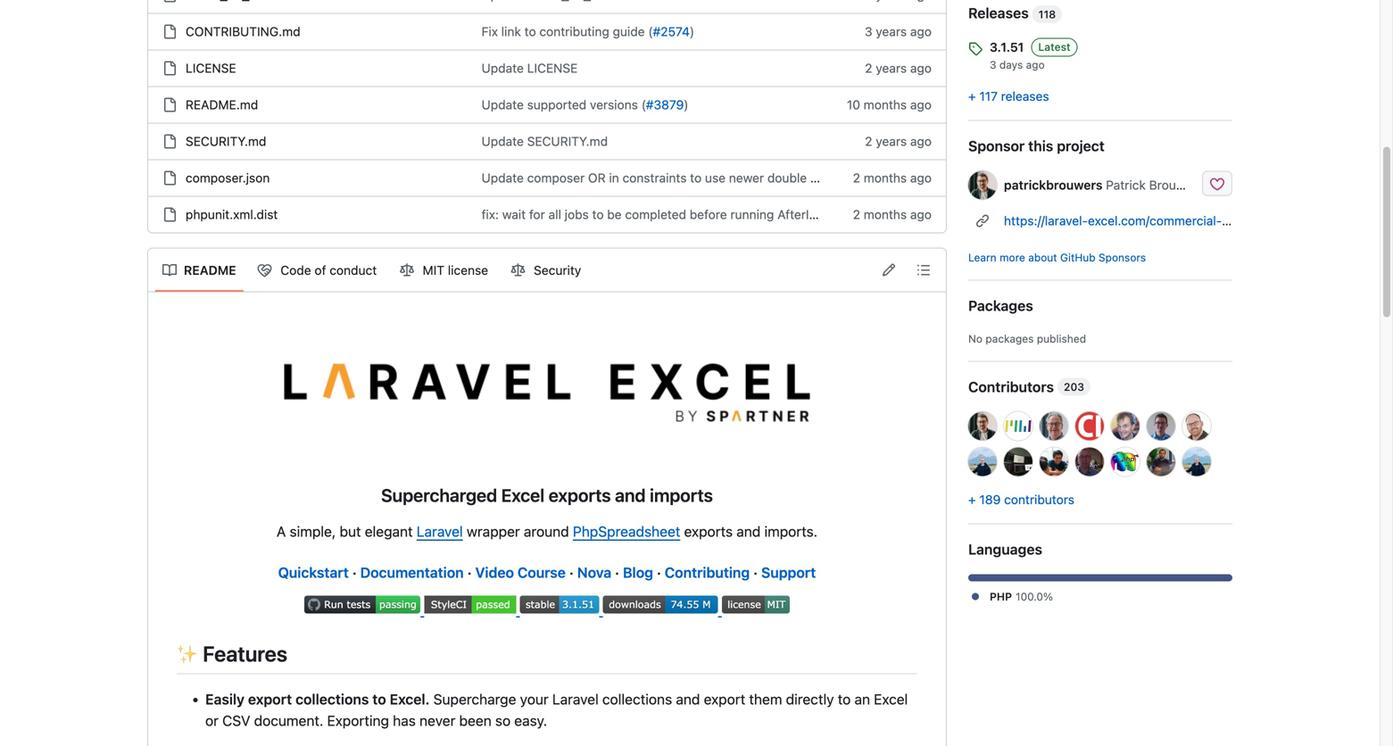 Task type: locate. For each thing, give the bounding box(es) containing it.
@devonmather image
[[1182, 448, 1211, 476]]

wait
[[502, 207, 526, 222]]

0 vertical spatial 2 years ago
[[865, 61, 932, 75]]

0 vertical spatial and
[[615, 485, 646, 506]]

1 horizontal spatial laravel
[[552, 691, 599, 708]]

0 horizontal spatial 3
[[865, 24, 872, 39]]

1 horizontal spatial export
[[704, 691, 745, 708]]

releases
[[968, 4, 1029, 21]]

exports up "a simple, but elegant laravel wrapper around phpspreadsheet exports and imports." on the bottom of the page
[[549, 485, 611, 506]]

0 horizontal spatial collections
[[295, 691, 369, 708]]

1 vertical spatial years
[[876, 61, 907, 75]]

days
[[999, 58, 1023, 71]]

all
[[548, 207, 561, 222]]

2 years ago down 3 years ago
[[865, 61, 932, 75]]

around
[[524, 523, 569, 540]]

0 vertical spatial @patrickbrouwers image
[[968, 171, 997, 199]]

0 vertical spatial exports
[[549, 485, 611, 506]]

2 for update security.md
[[865, 134, 872, 149]]

ago for license
[[910, 61, 932, 75]]

1 · from the left
[[352, 564, 357, 581]]

update supported versions ( link
[[482, 97, 646, 112]]

+ for contributors
[[968, 492, 976, 507]]

) right guide
[[690, 24, 694, 39]]

update up the wait
[[482, 170, 524, 185]]

·
[[352, 564, 357, 581], [467, 564, 472, 581], [569, 564, 574, 581], [615, 564, 619, 581], [657, 564, 661, 581], [753, 564, 758, 581]]

php
[[990, 590, 1012, 603]]

+ left 189
[[968, 492, 976, 507]]

license up the supported
[[527, 61, 578, 75]]

1 vertical spatial 3
[[990, 58, 996, 71]]

laravel right your
[[552, 691, 599, 708]]

) link
[[690, 24, 694, 39], [684, 97, 689, 112]]

1 2 months ago from the top
[[853, 170, 932, 185]]

4 update from the top
[[482, 170, 524, 185]]

phpspreadsheet
[[573, 523, 680, 540]]

@hicode image
[[1004, 448, 1033, 476]]

course
[[518, 564, 566, 581]]

3 update from the top
[[482, 134, 524, 149]]

2 months ago for update composer or in constraints to use newer double pipe (
[[853, 170, 932, 185]]

1 vertical spatial and
[[736, 523, 761, 540]]

1 horizontal spatial collections
[[602, 691, 672, 708]]

2 years ago down 10 months ago
[[865, 134, 932, 149]]

0 horizontal spatial license
[[186, 61, 236, 75]]

to left an
[[838, 691, 851, 708]]

1 horizontal spatial and
[[676, 691, 700, 708]]

months
[[864, 97, 907, 112], [864, 170, 907, 185], [864, 207, 907, 222]]

readme
[[184, 263, 236, 278]]

· up the license image
[[753, 564, 758, 581]]

excel right an
[[874, 691, 908, 708]]

0 horizontal spatial and
[[615, 485, 646, 506]]

law image
[[400, 263, 414, 278]]

1 update from the top
[[482, 61, 524, 75]]

your
[[520, 691, 549, 708]]

1 horizontal spatial security.md
[[527, 134, 608, 149]]

nova
[[577, 564, 611, 581]]

been
[[459, 712, 492, 729]]

0 vertical spatial ) link
[[690, 24, 694, 39]]

update composer or in constraints to use newer double pipe (
[[482, 170, 843, 185]]

github actions image
[[304, 596, 420, 614]]

2 vertical spatial years
[[876, 134, 907, 149]]

documentation link
[[360, 564, 464, 581]]

newer
[[729, 170, 764, 185]]

1 vertical spatial 2 years ago
[[865, 134, 932, 149]]

2 months ago up the edit file image at the right top of the page
[[853, 207, 932, 222]]

(
[[648, 24, 653, 39], [641, 97, 646, 112], [839, 170, 843, 185], [868, 207, 873, 222]]

2 months from the top
[[864, 170, 907, 185]]

3 for 3 years ago
[[865, 24, 872, 39]]

1 horizontal spatial exports
[[684, 523, 733, 540]]

1 horizontal spatial 3
[[990, 58, 996, 71]]

) right versions
[[684, 97, 689, 112]]

1 vertical spatial +
[[968, 492, 976, 507]]

1 + from the top
[[968, 89, 976, 104]]

1 @patrickbrouwers image from the top
[[968, 171, 997, 199]]

a simple, but elegant laravel wrapper around phpspreadsheet exports and imports.
[[277, 523, 818, 540]]

2 vertical spatial months
[[864, 207, 907, 222]]

0 vertical spatial +
[[968, 89, 976, 104]]

@jochemfuchs image
[[1182, 412, 1211, 440]]

2 months ago
[[853, 170, 932, 185], [853, 207, 932, 222]]

1 vertical spatial excel
[[874, 691, 908, 708]]

learn
[[968, 251, 997, 264]]

laravel down supercharged
[[417, 523, 463, 540]]

#2574
[[653, 24, 690, 39]]

1 vertical spatial ) link
[[684, 97, 689, 112]]

0 horizontal spatial security.md
[[186, 134, 266, 149]]

excel inside 'supercharge your laravel collections and export them directly to an excel or csv document. exporting has never been so easy.'
[[874, 691, 908, 708]]

simple,
[[290, 523, 336, 540]]

+ for releases
[[968, 89, 976, 104]]

1 horizontal spatial ) link
[[690, 24, 694, 39]]

security.md down update supported versions ( link
[[527, 134, 608, 149]]

sponsor this project
[[968, 137, 1105, 154]]

laravel excel logo image
[[284, 364, 810, 422]]

security.md up composer.json
[[186, 134, 266, 149]]

( right pipe
[[839, 170, 843, 185]]

1 security.md from the left
[[186, 134, 266, 149]]

0 vertical spatial 3
[[865, 24, 872, 39]]

jobs
[[565, 207, 589, 222]]

@patrickbrouwers image up @devoncmather "image"
[[968, 412, 997, 440]]

packages link
[[968, 295, 1232, 316]]

excel up around
[[501, 485, 545, 506]]

collections
[[295, 691, 369, 708], [602, 691, 672, 708]]

excel
[[501, 485, 545, 506], [874, 691, 908, 708]]

) link right versions
[[684, 97, 689, 112]]

1 vertical spatial 2 months ago
[[853, 207, 932, 222]]

years for update license
[[876, 61, 907, 75]]

@stylecibot image
[[1075, 412, 1104, 440]]

2 export from the left
[[704, 691, 745, 708]]

1 vertical spatial laravel
[[552, 691, 599, 708]]

months right pipe
[[864, 170, 907, 185]]

2 @patrickbrouwers image from the top
[[968, 412, 997, 440]]

@patrickbrouwers image
[[968, 171, 997, 199], [968, 412, 997, 440]]

@frankpeters image
[[1147, 448, 1175, 476]]

2 years ago
[[865, 61, 932, 75], [865, 134, 932, 149]]

security.md
[[186, 134, 266, 149], [527, 134, 608, 149]]

( right versions
[[641, 97, 646, 112]]

+ left 117
[[968, 89, 976, 104]]

https://laravel-excel.com/commercial-support
[[1004, 213, 1267, 228]]

1 vertical spatial exports
[[684, 523, 733, 540]]

2 months ago right pipe
[[853, 170, 932, 185]]

3 years from the top
[[876, 134, 907, 149]]

@mewben image
[[1040, 448, 1068, 476]]

update down link
[[482, 61, 524, 75]]

and up the phpspreadsheet
[[615, 485, 646, 506]]

export
[[248, 691, 292, 708], [704, 691, 745, 708]]

contributing
[[539, 24, 609, 39]]

2 + from the top
[[968, 492, 976, 507]]

0 vertical spatial )
[[690, 24, 694, 39]]

1 vertical spatial months
[[864, 170, 907, 185]]

3 months from the top
[[864, 207, 907, 222]]

#2574 link
[[653, 24, 690, 39]]

document.
[[254, 712, 323, 729]]

@patrickbrouwers image up custom icon
[[968, 171, 997, 199]]

excel.
[[390, 691, 430, 708]]

· left video
[[467, 564, 472, 581]]

0 horizontal spatial ) link
[[684, 97, 689, 112]]

· up github actions "image"
[[352, 564, 357, 581]]

3 left days
[[990, 58, 996, 71]]

update down update supported versions ( link
[[482, 134, 524, 149]]

sponsors
[[1099, 251, 1146, 264]]

1 horizontal spatial license
[[527, 61, 578, 75]]

2 license from the left
[[527, 61, 578, 75]]

2 2 years ago from the top
[[865, 134, 932, 149]]

export up document.
[[248, 691, 292, 708]]

update down update license
[[482, 97, 524, 112]]

and left imports.
[[736, 523, 761, 540]]

styleci image
[[424, 596, 516, 614]]

completed
[[625, 207, 686, 222]]

blog link
[[623, 564, 653, 581]]

2 months ago for fix: wait for all jobs to be completed before running afterimportjob (
[[853, 207, 932, 222]]

0 vertical spatial laravel
[[417, 523, 463, 540]]

never
[[419, 712, 455, 729]]

blog
[[623, 564, 653, 581]]

support
[[1222, 213, 1267, 228]]

security.md link
[[186, 134, 266, 149]]

contributing
[[665, 564, 750, 581]]

contributing link
[[665, 564, 750, 581]]

latest stable version image
[[520, 596, 599, 614]]

exports
[[549, 485, 611, 506], [684, 523, 733, 540]]

2 2 months ago from the top
[[853, 207, 932, 222]]

or
[[205, 712, 219, 729]]

security
[[534, 263, 581, 278]]

3 days ago
[[990, 58, 1045, 71]]

dot fill image
[[968, 589, 983, 604]]

about
[[1028, 251, 1057, 264]]

export left them
[[704, 691, 745, 708]]

composer.json
[[186, 170, 270, 185]]

composer
[[527, 170, 585, 185]]

https://laravel-excel.com/commercial-support link
[[1004, 213, 1267, 228]]

packages
[[986, 332, 1034, 345]]

3
[[865, 24, 872, 39], [990, 58, 996, 71]]

years for update security.md
[[876, 134, 907, 149]]

0 horizontal spatial export
[[248, 691, 292, 708]]

months up the edit file image at the right top of the page
[[864, 207, 907, 222]]

) link for #2574
[[690, 24, 694, 39]]

2 for fix: wait for all jobs to be completed before running afterimportjob (
[[853, 207, 860, 222]]

1 collections from the left
[[295, 691, 369, 708]]

117
[[979, 89, 998, 104]]

license image
[[722, 596, 790, 614]]

1 horizontal spatial )
[[690, 24, 694, 39]]

for
[[529, 207, 545, 222]]

update security.md
[[482, 134, 608, 149]]

quickstart
[[278, 564, 349, 581]]

double
[[767, 170, 807, 185]]

months right 10
[[864, 97, 907, 112]]

( right the afterimportjob
[[868, 207, 873, 222]]

2 collections from the left
[[602, 691, 672, 708]]

and left them
[[676, 691, 700, 708]]

update license link
[[482, 61, 578, 75]]

)
[[690, 24, 694, 39], [684, 97, 689, 112]]

composer.json link
[[186, 170, 270, 185]]

https://laravel-
[[1004, 213, 1088, 228]]

✨
[[177, 641, 198, 666]]

0 horizontal spatial )
[[684, 97, 689, 112]]

· left 'blog' link
[[615, 564, 619, 581]]

video course link
[[475, 564, 566, 581]]

2 years ago for license
[[865, 61, 932, 75]]

1 years from the top
[[876, 24, 907, 39]]

contributing.md
[[186, 24, 300, 39]]

) link right guide
[[690, 24, 694, 39]]

1 vertical spatial @patrickbrouwers image
[[968, 412, 997, 440]]

2 years from the top
[[876, 61, 907, 75]]

3 up 10 months ago
[[865, 24, 872, 39]]

+ 189 contributors
[[968, 492, 1075, 507]]

exports up contributing link
[[684, 523, 733, 540]]

4 · from the left
[[615, 564, 619, 581]]

1 2 years ago from the top
[[865, 61, 932, 75]]

0 vertical spatial 2 months ago
[[853, 170, 932, 185]]

2 vertical spatial and
[[676, 691, 700, 708]]

@maatwebsitesupport image
[[1004, 412, 1033, 440]]

· right blog
[[657, 564, 661, 581]]

phpspreadsheet link
[[573, 523, 680, 540]]

update security.md link
[[482, 134, 608, 149]]

excel.com/commercial-
[[1088, 213, 1222, 228]]

2 for update composer or in constraints to use newer double pipe (
[[853, 170, 860, 185]]

update for update composer or in constraints to use newer double pipe (
[[482, 170, 524, 185]]

· left nova
[[569, 564, 574, 581]]

1 horizontal spatial excel
[[874, 691, 908, 708]]

license up "readme.md" at the top
[[186, 61, 236, 75]]

0 vertical spatial years
[[876, 24, 907, 39]]

update license
[[482, 61, 578, 75]]

2 update from the top
[[482, 97, 524, 112]]

0 vertical spatial months
[[864, 97, 907, 112]]

0 vertical spatial excel
[[501, 485, 545, 506]]

fix
[[482, 24, 498, 39]]

list
[[155, 256, 590, 285]]

0 horizontal spatial exports
[[549, 485, 611, 506]]



Task type: describe. For each thing, give the bounding box(es) containing it.
php 100.0%
[[990, 590, 1053, 603]]

tag image
[[968, 41, 983, 56]]

conduct
[[330, 263, 377, 278]]

3 for 3 days ago
[[990, 58, 996, 71]]

outline image
[[917, 263, 931, 277]]

ago for readme.md
[[910, 97, 932, 112]]

a
[[277, 523, 286, 540]]

support
[[761, 564, 816, 581]]

months for fix: wait for all jobs to be completed before running afterimportjob (
[[864, 207, 907, 222]]

@brandondrew image
[[1075, 448, 1104, 476]]

supported
[[527, 97, 587, 112]]

fix: wait for all jobs to be completed before running afterimportjob ( link
[[482, 207, 873, 222]]

languages
[[968, 541, 1042, 558]]

ago for contributing.md
[[910, 24, 932, 39]]

#3879
[[646, 97, 684, 112]]

this
[[1028, 137, 1053, 154]]

published
[[1037, 332, 1086, 345]]

quickstart link
[[278, 564, 349, 581]]

directly
[[786, 691, 834, 708]]

elegant
[[365, 523, 413, 540]]

heart image
[[1210, 177, 1224, 191]]

code
[[281, 263, 311, 278]]

months for update composer or in constraints to use newer double pipe (
[[864, 170, 907, 185]]

6 · from the left
[[753, 564, 758, 581]]

update for update supported versions ( #3879 )
[[482, 97, 524, 112]]

link
[[501, 24, 521, 39]]

versions
[[590, 97, 638, 112]]

wrapper
[[467, 523, 520, 540]]

more
[[1000, 251, 1025, 264]]

to inside 'supercharge your laravel collections and export them directly to an excel or csv document. exporting has never been so easy.'
[[838, 691, 851, 708]]

easily export collections to excel.
[[205, 691, 430, 708]]

in
[[609, 170, 619, 185]]

@devoncmather image
[[968, 448, 997, 476]]

readme link
[[155, 256, 243, 285]]

@markbaker image
[[1111, 448, 1140, 476]]

and inside 'supercharge your laravel collections and export them directly to an excel or csv document. exporting has never been so easy.'
[[676, 691, 700, 708]]

license
[[448, 263, 488, 278]]

@jeroenvossen image
[[1040, 412, 1068, 440]]

guide
[[613, 24, 645, 39]]

( right guide
[[648, 24, 653, 39]]

fix link to contributing guide ( #2574 )
[[482, 24, 694, 39]]

fix:
[[482, 207, 499, 222]]

readme.md link
[[186, 97, 258, 112]]

code of conduct link
[[250, 256, 386, 285]]

189
[[979, 492, 1001, 507]]

@devinfd image
[[1111, 412, 1140, 440]]

before
[[690, 207, 727, 222]]

collections inside 'supercharge your laravel collections and export them directly to an excel or csv document. exporting has never been so easy.'
[[602, 691, 672, 708]]

no
[[968, 332, 983, 345]]

code of conduct image
[[258, 263, 272, 278]]

#3879 link
[[646, 97, 684, 112]]

2 years ago for security.md
[[865, 134, 932, 149]]

running
[[730, 207, 774, 222]]

easily
[[205, 691, 245, 708]]

book image
[[162, 263, 177, 278]]

license link
[[186, 61, 236, 75]]

3 · from the left
[[569, 564, 574, 581]]

ago for phpunit.xml.dist
[[910, 207, 932, 222]]

ago for security.md
[[910, 134, 932, 149]]

to left the be
[[592, 207, 604, 222]]

to left use
[[690, 170, 702, 185]]

10
[[847, 97, 860, 112]]

203
[[1064, 381, 1084, 393]]

video
[[475, 564, 514, 581]]

be
[[607, 207, 622, 222]]

update for update security.md
[[482, 134, 524, 149]]

php 100.0 element
[[968, 574, 1232, 581]]

learn more about github sponsors
[[968, 251, 1146, 264]]

to right link
[[524, 24, 536, 39]]

+ 189 contributors link
[[968, 492, 1075, 507]]

project
[[1057, 137, 1105, 154]]

1 export from the left
[[248, 691, 292, 708]]

5 · from the left
[[657, 564, 661, 581]]

nova link
[[577, 564, 611, 581]]

mit
[[423, 263, 444, 278]]

law image
[[511, 263, 525, 278]]

ago for composer.json
[[910, 170, 932, 185]]

quickstart · documentation · video course · nova · blog · contributing · support
[[278, 564, 816, 581]]

latest
[[1038, 41, 1071, 53]]

2 · from the left
[[467, 564, 472, 581]]

easy.
[[514, 712, 547, 729]]

to up the exporting
[[372, 691, 386, 708]]

list containing readme
[[155, 256, 590, 285]]

imports
[[650, 485, 713, 506]]

0 horizontal spatial laravel
[[417, 523, 463, 540]]

+ 117 releases
[[968, 89, 1049, 104]]

readme.md
[[186, 97, 258, 112]]

fix: wait for all jobs to be completed before running afterimportjob (
[[482, 207, 873, 222]]

sponsor
[[968, 137, 1025, 154]]

exporting
[[327, 712, 389, 729]]

supercharge
[[433, 691, 516, 708]]

an
[[854, 691, 870, 708]]

of
[[315, 263, 326, 278]]

1 months from the top
[[864, 97, 907, 112]]

mit license link
[[393, 256, 497, 285]]

afterimportjob
[[777, 207, 865, 222]]

2 for update license
[[865, 61, 872, 75]]

no packages published
[[968, 332, 1086, 345]]

patrickbrouwers patrick brouwers
[[1004, 178, 1203, 192]]

export inside 'supercharge your laravel collections and export them directly to an excel or csv document. exporting has never been so easy.'
[[704, 691, 745, 708]]

phpunit.xml.dist link
[[186, 207, 278, 222]]

support link
[[761, 564, 816, 581]]

laravel inside 'supercharge your laravel collections and export them directly to an excel or csv document. exporting has never been so easy.'
[[552, 691, 599, 708]]

contributors
[[968, 378, 1054, 395]]

0 horizontal spatial excel
[[501, 485, 545, 506]]

update for update license
[[482, 61, 524, 75]]

or
[[588, 170, 606, 185]]

learn more about github sponsors link
[[968, 251, 1146, 264]]

total downloads image
[[603, 596, 718, 614]]

3.1.51
[[990, 40, 1024, 54]]

custom image
[[975, 214, 990, 228]]

has
[[393, 712, 416, 729]]

edit file image
[[882, 263, 896, 277]]

2 horizontal spatial and
[[736, 523, 761, 540]]

118
[[1038, 8, 1056, 21]]

1 vertical spatial )
[[684, 97, 689, 112]]

contributors
[[1004, 492, 1075, 507]]

2 security.md from the left
[[527, 134, 608, 149]]

csv
[[222, 712, 250, 729]]

@glennm image
[[1147, 412, 1175, 440]]

) link for #3879
[[684, 97, 689, 112]]

1 license from the left
[[186, 61, 236, 75]]

use
[[705, 170, 726, 185]]

update supported versions ( #3879 )
[[482, 97, 689, 112]]



Task type: vqa. For each thing, say whether or not it's contained in the screenshot.


